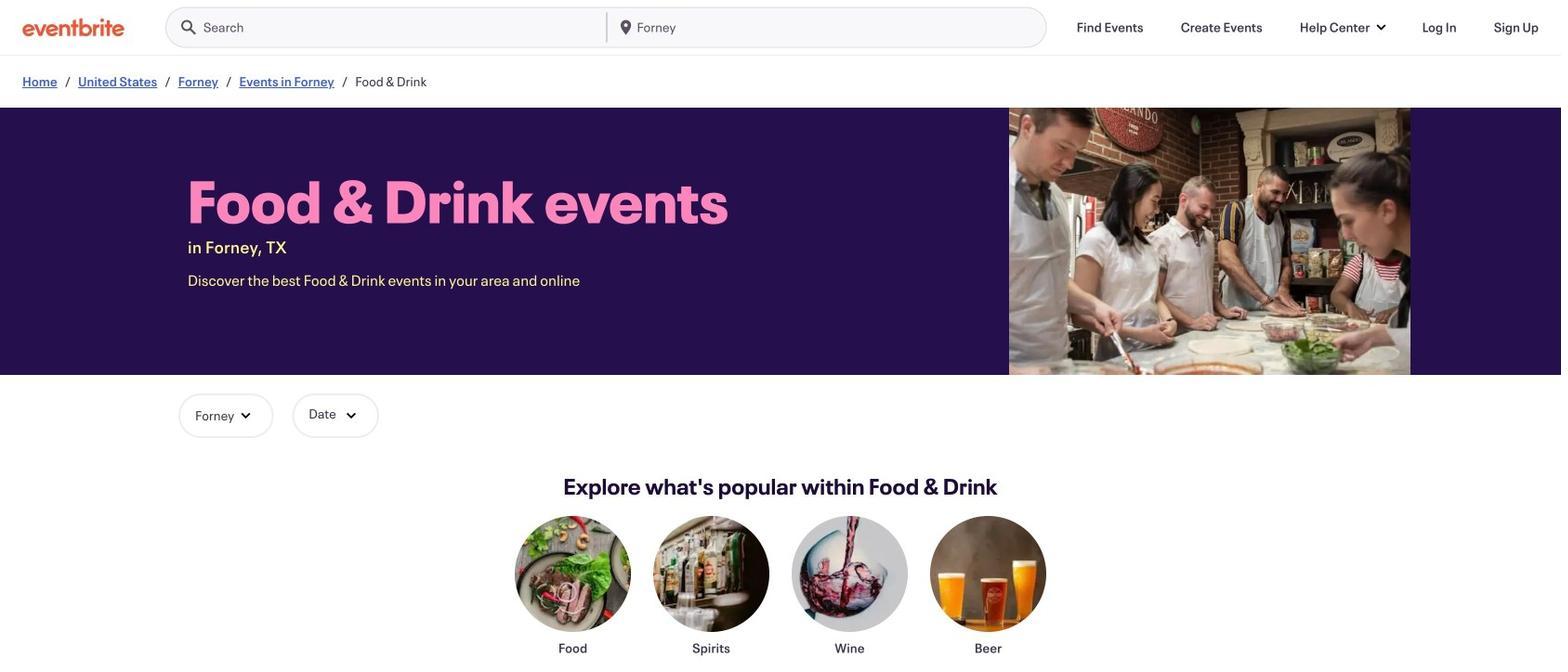 Task type: locate. For each thing, give the bounding box(es) containing it.
[object object] image
[[1009, 108, 1411, 375]]

create events element
[[1181, 18, 1263, 37]]

sign up element
[[1494, 18, 1539, 37]]

log in element
[[1422, 18, 1457, 37]]



Task type: vqa. For each thing, say whether or not it's contained in the screenshot.
Homepage header image
no



Task type: describe. For each thing, give the bounding box(es) containing it.
eventbrite image
[[22, 18, 125, 37]]

find events element
[[1077, 18, 1144, 37]]



